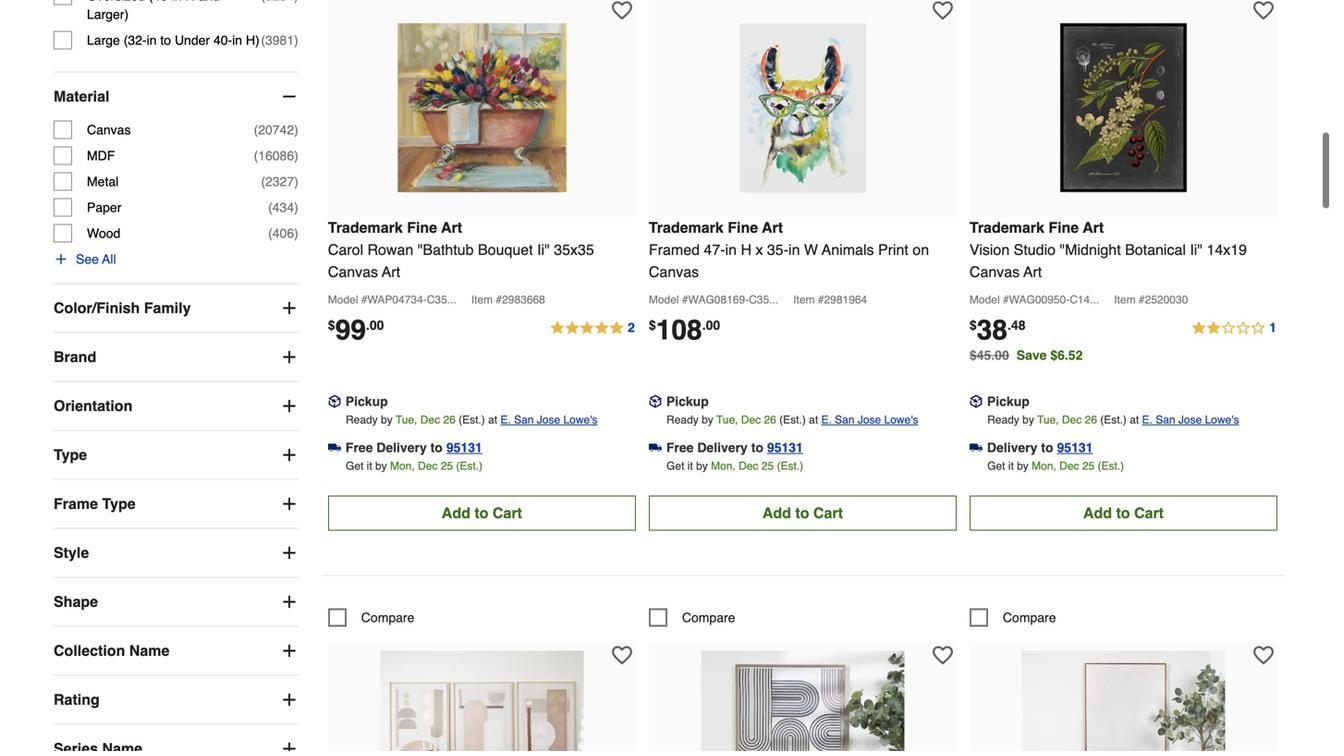 Task type: vqa. For each thing, say whether or not it's contained in the screenshot.
middle MON,
yes



Task type: locate. For each thing, give the bounding box(es) containing it.
heart outline image
[[933, 646, 953, 666]]

.00 inside $ 99 .00
[[366, 318, 384, 333]]

0 horizontal spatial model
[[328, 293, 358, 306]]

1 horizontal spatial at
[[809, 414, 818, 427]]

trademark inside trademark fine art framed 47-in h x 35-in w animals print on canvas
[[649, 219, 724, 236]]

5 plus image from the top
[[280, 544, 298, 563]]

26
[[443, 414, 456, 427], [764, 414, 776, 427], [1085, 414, 1097, 427]]

style button
[[54, 529, 298, 577]]

2 cart from the left
[[814, 505, 843, 522]]

) down 434
[[294, 226, 298, 241]]

1 add to cart from the left
[[442, 505, 522, 522]]

3 delivery from the left
[[987, 440, 1038, 455]]

ii" left 14x19 at the top of the page
[[1190, 241, 1203, 258]]

$6.52
[[1051, 348, 1083, 363]]

0 horizontal spatial add
[[442, 505, 470, 522]]

(
[[261, 33, 265, 48], [254, 123, 258, 137], [254, 148, 258, 163], [261, 174, 265, 189], [268, 200, 273, 215], [268, 226, 273, 241]]

#2981964
[[818, 293, 867, 306]]

1 horizontal spatial pickup
[[666, 394, 709, 409]]

0 horizontal spatial it
[[367, 460, 372, 473]]

$ for 38
[[970, 318, 977, 333]]

2 horizontal spatial e. san jose lowe's button
[[1142, 411, 1239, 429]]

$ for 99
[[328, 318, 335, 333]]

1 horizontal spatial free
[[666, 440, 694, 455]]

25
[[441, 460, 453, 473], [762, 460, 774, 473], [1082, 460, 1095, 473]]

type
[[54, 447, 87, 464], [102, 496, 136, 513]]

grayson lane white wood 47.2-in h x 23.7-in w abstract ceramic painting image
[[1022, 651, 1225, 752]]

2 95131 from the left
[[767, 440, 803, 455]]

wag00950-
[[1009, 293, 1070, 306]]

2 horizontal spatial model
[[970, 293, 1000, 306]]

2 horizontal spatial compare
[[1003, 611, 1056, 625]]

( 16086 )
[[254, 148, 298, 163]]

2 tue, from the left
[[717, 414, 738, 427]]

1 horizontal spatial get it by mon, dec 25 (est.)
[[667, 460, 804, 473]]

pickup for pickup image
[[666, 394, 709, 409]]

1 free from the left
[[346, 440, 373, 455]]

truck filled image
[[328, 442, 341, 454], [649, 442, 662, 454], [970, 442, 983, 454]]

2 ii" from the left
[[1190, 241, 1203, 258]]

1 ready by tue, dec 26 (est.) at e. san jose lowe's from the left
[[346, 414, 598, 427]]

95131
[[446, 440, 482, 455], [767, 440, 803, 455], [1057, 440, 1093, 455]]

fine up "bathtub
[[407, 219, 437, 236]]

1 fine from the left
[[407, 219, 437, 236]]

1 horizontal spatial get
[[667, 460, 685, 473]]

2 c35... from the left
[[749, 293, 779, 306]]

) for ( 406 )
[[294, 226, 298, 241]]

type right frame
[[102, 496, 136, 513]]

2 get from the left
[[667, 460, 685, 473]]

canvas down carol
[[328, 263, 378, 280]]

1 ii" from the left
[[537, 241, 550, 258]]

0 horizontal spatial 26
[[443, 414, 456, 427]]

model # wap04734-c35...
[[328, 293, 457, 306]]

2 horizontal spatial item
[[1114, 293, 1136, 306]]

35x35
[[554, 241, 594, 258]]

3 95131 button from the left
[[1057, 439, 1093, 457]]

item left #2981964
[[793, 293, 815, 306]]

large
[[87, 33, 120, 48]]

0 horizontal spatial e.
[[501, 414, 511, 427]]

c35... for in
[[749, 293, 779, 306]]

.00 down model # wap04734-c35...
[[366, 318, 384, 333]]

1 $ from the left
[[328, 318, 335, 333]]

compare inside "5014496849" element
[[682, 611, 735, 625]]

fine for in
[[728, 219, 758, 236]]

lowe's for 2nd the truck filled image from right e. san jose lowe's button
[[884, 414, 919, 427]]

plus image inside brand button
[[280, 348, 298, 367]]

1 26 from the left
[[443, 414, 456, 427]]

c14...
[[1070, 293, 1099, 306]]

1 jose from the left
[[537, 414, 560, 427]]

1 get it by mon, dec 25 (est.) from the left
[[346, 460, 483, 473]]

3 fine from the left
[[1049, 219, 1079, 236]]

( 2327 )
[[261, 174, 298, 189]]

trademark fine art framed 47-in h x 35-in w animals print on canvas
[[649, 219, 929, 280]]

1 horizontal spatial it
[[688, 460, 693, 473]]

pickup image down $45.00 in the right top of the page
[[970, 395, 983, 408]]

add to cart button
[[328, 496, 636, 531], [649, 496, 957, 531], [970, 496, 1278, 531]]

6 plus image from the top
[[280, 593, 298, 612]]

1 tue, from the left
[[396, 414, 417, 427]]

3 $ from the left
[[970, 318, 977, 333]]

0 horizontal spatial get it by mon, dec 25 (est.)
[[346, 460, 483, 473]]

h)
[[246, 33, 260, 48]]

0 horizontal spatial get
[[346, 460, 364, 473]]

pickup image
[[649, 395, 662, 408]]

1 trademark from the left
[[328, 219, 403, 236]]

1 at from the left
[[488, 414, 497, 427]]

lowe's
[[563, 414, 598, 427], [884, 414, 919, 427], [1205, 414, 1239, 427]]

0 horizontal spatial delivery
[[377, 440, 427, 455]]

) up ( 2327 )
[[294, 148, 298, 163]]

3 # from the left
[[1003, 293, 1009, 306]]

fine inside trademark fine art framed 47-in h x 35-in w animals print on canvas
[[728, 219, 758, 236]]

rating button
[[54, 676, 298, 724]]

2 horizontal spatial add to cart button
[[970, 496, 1278, 531]]

1 horizontal spatial san
[[835, 414, 855, 427]]

4 plus image from the top
[[280, 495, 298, 514]]

at
[[488, 414, 497, 427], [809, 414, 818, 427], [1130, 414, 1139, 427]]

1 horizontal spatial tue,
[[717, 414, 738, 427]]

.00 down model # wag08169-c35...
[[702, 318, 720, 333]]

( for ( 434 )
[[268, 200, 273, 215]]

0 horizontal spatial san
[[514, 414, 534, 427]]

0 horizontal spatial add to cart button
[[328, 496, 636, 531]]

pickup image for delivery
[[970, 395, 983, 408]]

0 horizontal spatial .00
[[366, 318, 384, 333]]

1 horizontal spatial fine
[[728, 219, 758, 236]]

fine up the "midnight
[[1049, 219, 1079, 236]]

2 e. san jose lowe's button from the left
[[821, 411, 919, 429]]

trademark up framed
[[649, 219, 724, 236]]

free for 3rd the truck filled image from the right
[[346, 440, 373, 455]]

trademark for vision
[[970, 219, 1045, 236]]

1 c35... from the left
[[427, 293, 457, 306]]

0 horizontal spatial compare
[[361, 611, 415, 625]]

$ inside $ 38 .48
[[970, 318, 977, 333]]

0 horizontal spatial 95131
[[446, 440, 482, 455]]

large (32-in to under 40-in h) ( 3981 )
[[87, 33, 298, 48]]

2 free delivery to 95131 from the left
[[666, 440, 803, 455]]

in down 'oversized (40-in h and larger)'
[[147, 33, 157, 48]]

jose for 2nd the truck filled image from right e. san jose lowe's button
[[858, 414, 881, 427]]

2 trademark from the left
[[649, 219, 724, 236]]

1 horizontal spatial free delivery to 95131
[[666, 440, 803, 455]]

1 25 from the left
[[441, 460, 453, 473]]

2 jose from the left
[[858, 414, 881, 427]]

it
[[367, 460, 372, 473], [688, 460, 693, 473], [1008, 460, 1014, 473]]

1 horizontal spatial c35...
[[749, 293, 779, 306]]

art inside trademark fine art framed 47-in h x 35-in w animals print on canvas
[[762, 219, 783, 236]]

1 95131 from the left
[[446, 440, 482, 455]]

trademark fine art framed 47-in h x 35-in w animals print on canvas image
[[701, 6, 905, 209]]

3 plus image from the top
[[280, 446, 298, 465]]

# for vision studio "midnight botanical ii" 14x19 canvas art
[[1003, 293, 1009, 306]]

in left h)
[[232, 33, 242, 48]]

mon,
[[390, 460, 415, 473], [711, 460, 736, 473], [1032, 460, 1057, 473]]

2 horizontal spatial fine
[[1049, 219, 1079, 236]]

1 horizontal spatial e. san jose lowe's button
[[821, 411, 919, 429]]

2 horizontal spatial ready by tue, dec 26 (est.) at e. san jose lowe's
[[988, 414, 1239, 427]]

$ right 2
[[649, 318, 656, 333]]

add to cart
[[442, 505, 522, 522], [763, 505, 843, 522], [1083, 505, 1164, 522]]

model up 38
[[970, 293, 1000, 306]]

3 trademark from the left
[[970, 219, 1045, 236]]

6 ) from the top
[[294, 226, 298, 241]]

1 horizontal spatial cart
[[814, 505, 843, 522]]

1 horizontal spatial compare
[[682, 611, 735, 625]]

0 horizontal spatial mon,
[[390, 460, 415, 473]]

99
[[335, 314, 366, 346]]

model up 108 on the top of the page
[[649, 293, 679, 306]]

brand
[[54, 349, 96, 366]]

1 horizontal spatial type
[[102, 496, 136, 513]]

0 horizontal spatial ready by tue, dec 26 (est.) at e. san jose lowe's
[[346, 414, 598, 427]]

2 horizontal spatial e.
[[1142, 414, 1153, 427]]

2 horizontal spatial $
[[970, 318, 977, 333]]

1 truck filled image from the left
[[328, 442, 341, 454]]

) right h)
[[294, 33, 298, 48]]

brand button
[[54, 333, 298, 381]]

item left #2520030
[[1114, 293, 1136, 306]]

compare inside '5014496919' element
[[1003, 611, 1056, 625]]

1 horizontal spatial trademark
[[649, 219, 724, 236]]

2 it from the left
[[688, 460, 693, 473]]

.00 for 99
[[366, 318, 384, 333]]

2 free from the left
[[666, 440, 694, 455]]

h
[[185, 0, 195, 3], [741, 241, 752, 258]]

1 lowe's from the left
[[563, 414, 598, 427]]

) up ( 434 )
[[294, 174, 298, 189]]

trademark up carol
[[328, 219, 403, 236]]

) for ( 16086 )
[[294, 148, 298, 163]]

2 item from the left
[[793, 293, 815, 306]]

w
[[804, 241, 818, 258]]

4 ) from the top
[[294, 174, 298, 189]]

trademark inside trademark fine art carol rowan "bathtub bouquet ii" 35x35 canvas art
[[328, 219, 403, 236]]

5 stars image
[[549, 317, 636, 340]]

pickup right pickup image
[[666, 394, 709, 409]]

compare for '5014496919' element
[[1003, 611, 1056, 625]]

2 horizontal spatial get
[[988, 460, 1005, 473]]

art for bouquet
[[441, 219, 462, 236]]

trademark for carol
[[328, 219, 403, 236]]

h left "and"
[[185, 0, 195, 3]]

item for botanical
[[1114, 293, 1136, 306]]

fine inside trademark fine art vision studio "midnight botanical ii" 14x19 canvas art
[[1049, 219, 1079, 236]]

2 # from the left
[[682, 293, 688, 306]]

0 horizontal spatial pickup
[[346, 394, 388, 409]]

$ down model # wap04734-c35...
[[328, 318, 335, 333]]

canvas down vision
[[970, 263, 1020, 280]]

ready for pickup image
[[667, 414, 699, 427]]

ii" for 35x35
[[537, 241, 550, 258]]

model up the '99' at the top of the page
[[328, 293, 358, 306]]

pickup down $45.00 save $6.52
[[987, 394, 1030, 409]]

dec
[[420, 414, 440, 427], [741, 414, 761, 427], [1062, 414, 1082, 427], [418, 460, 438, 473], [739, 460, 759, 473], [1060, 460, 1079, 473]]

ready down actual price $108.00 element
[[667, 414, 699, 427]]

art down 'studio'
[[1024, 263, 1042, 280]]

0 horizontal spatial free
[[346, 440, 373, 455]]

2 horizontal spatial lowe's
[[1205, 414, 1239, 427]]

c35... down "bathtub
[[427, 293, 457, 306]]

mdf
[[87, 148, 115, 163]]

2 horizontal spatial 25
[[1082, 460, 1095, 473]]

compare inside 5014496831 element
[[361, 611, 415, 625]]

art
[[441, 219, 462, 236], [762, 219, 783, 236], [1083, 219, 1104, 236], [382, 263, 400, 280], [1024, 263, 1042, 280]]

1 horizontal spatial lowe's
[[884, 414, 919, 427]]

3 pickup from the left
[[987, 394, 1030, 409]]

pickup image for free
[[328, 395, 341, 408]]

in left x
[[725, 241, 737, 258]]

2 horizontal spatial 26
[[1085, 414, 1097, 427]]

2 get it by mon, dec 25 (est.) from the left
[[667, 460, 804, 473]]

1 horizontal spatial 95131
[[767, 440, 803, 455]]

canvas down framed
[[649, 263, 699, 280]]

plus image inside rating button
[[280, 691, 298, 710]]

delivery
[[377, 440, 427, 455], [697, 440, 748, 455], [987, 440, 1038, 455]]

1 horizontal spatial add
[[763, 505, 791, 522]]

1 ready from the left
[[346, 414, 378, 427]]

pickup down actual price $99.00 element
[[346, 394, 388, 409]]

plus image
[[54, 252, 68, 267], [280, 397, 298, 416], [280, 691, 298, 710], [280, 740, 298, 752]]

0 horizontal spatial h
[[185, 0, 195, 3]]

h left x
[[741, 241, 752, 258]]

e.
[[501, 414, 511, 427], [821, 414, 832, 427], [1142, 414, 1153, 427]]

1 pickup image from the left
[[328, 395, 341, 408]]

1 horizontal spatial model
[[649, 293, 679, 306]]

plus image for brand
[[280, 348, 298, 367]]

0 horizontal spatial fine
[[407, 219, 437, 236]]

5 ) from the top
[[294, 200, 298, 215]]

$45.00
[[970, 348, 1009, 363]]

1 item from the left
[[471, 293, 493, 306]]

frame
[[54, 496, 98, 513]]

get
[[346, 460, 364, 473], [667, 460, 685, 473], [988, 460, 1005, 473]]

2 horizontal spatial 95131 button
[[1057, 439, 1093, 457]]

95131 button
[[446, 439, 482, 457], [767, 439, 803, 457], [1057, 439, 1093, 457]]

40-
[[214, 33, 232, 48]]

canvas inside trademark fine art carol rowan "bathtub bouquet ii" 35x35 canvas art
[[328, 263, 378, 280]]

0 horizontal spatial item
[[471, 293, 493, 306]]

) for ( 434 )
[[294, 200, 298, 215]]

1 horizontal spatial 26
[[764, 414, 776, 427]]

1 # from the left
[[361, 293, 367, 306]]

2 horizontal spatial tue,
[[1037, 414, 1059, 427]]

#2520030
[[1139, 293, 1188, 306]]

2 compare from the left
[[682, 611, 735, 625]]

( down ( 20742 )
[[254, 148, 258, 163]]

( down 16086
[[261, 174, 265, 189]]

fine up x
[[728, 219, 758, 236]]

$ 38 .48
[[970, 314, 1026, 346]]

san for e. san jose lowe's button for 3rd the truck filled image from the right
[[514, 414, 534, 427]]

plus image inside frame type button
[[280, 495, 298, 514]]

canvas
[[87, 123, 131, 137], [328, 263, 378, 280], [649, 263, 699, 280], [970, 263, 1020, 280]]

( 406 )
[[268, 226, 298, 241]]

animals
[[822, 241, 874, 258]]

san
[[514, 414, 534, 427], [835, 414, 855, 427], [1156, 414, 1176, 427]]

ii" inside trademark fine art vision studio "midnight botanical ii" 14x19 canvas art
[[1190, 241, 1203, 258]]

1 horizontal spatial mon,
[[711, 460, 736, 473]]

(est.)
[[459, 414, 485, 427], [780, 414, 806, 427], [1100, 414, 1127, 427], [456, 460, 483, 473], [777, 460, 804, 473], [1098, 460, 1124, 473]]

art up the "midnight
[[1083, 219, 1104, 236]]

trademark inside trademark fine art vision studio "midnight botanical ii" 14x19 canvas art
[[970, 219, 1045, 236]]

3 26 from the left
[[1085, 414, 1097, 427]]

2 ready by tue, dec 26 (est.) at e. san jose lowe's from the left
[[667, 414, 919, 427]]

0 horizontal spatial $
[[328, 318, 335, 333]]

) for ( 20742 )
[[294, 123, 298, 137]]

1 horizontal spatial #
[[682, 293, 688, 306]]

$ for 108
[[649, 318, 656, 333]]

type up frame
[[54, 447, 87, 464]]

$ inside $ 108 .00
[[649, 318, 656, 333]]

plus image inside collection name button
[[280, 642, 298, 661]]

e. for e. san jose lowe's button for 3rd the truck filled image from the right
[[501, 414, 511, 427]]

1 vertical spatial h
[[741, 241, 752, 258]]

1 pickup from the left
[[346, 394, 388, 409]]

2 ready from the left
[[667, 414, 699, 427]]

2 horizontal spatial at
[[1130, 414, 1139, 427]]

art up "bathtub
[[441, 219, 462, 236]]

2 horizontal spatial san
[[1156, 414, 1176, 427]]

7 plus image from the top
[[280, 642, 298, 661]]

1 95131 button from the left
[[446, 439, 482, 457]]

canvas inside trademark fine art vision studio "midnight botanical ii" 14x19 canvas art
[[970, 263, 1020, 280]]

2 horizontal spatial jose
[[1179, 414, 1202, 427]]

3 get it by mon, dec 25 (est.) from the left
[[988, 460, 1124, 473]]

ready down actual price $99.00 element
[[346, 414, 378, 427]]

ii" left 35x35
[[537, 241, 550, 258]]

e. san jose lowe's button for 1st the truck filled image from the right
[[1142, 411, 1239, 429]]

26 for 2nd the truck filled image from right e. san jose lowe's button
[[764, 414, 776, 427]]

2 ) from the top
[[294, 123, 298, 137]]

1 san from the left
[[514, 414, 534, 427]]

model
[[328, 293, 358, 306], [649, 293, 679, 306], [970, 293, 1000, 306]]

1 horizontal spatial pickup image
[[970, 395, 983, 408]]

san for e. san jose lowe's button for 1st the truck filled image from the right
[[1156, 414, 1176, 427]]

( 434 )
[[268, 200, 298, 215]]

0 horizontal spatial 25
[[441, 460, 453, 473]]

model for trademark fine art carol rowan "bathtub bouquet ii" 35x35 canvas art
[[328, 293, 358, 306]]

0 horizontal spatial lowe's
[[563, 414, 598, 427]]

plus image for collection name
[[280, 642, 298, 661]]

fine for "bathtub
[[407, 219, 437, 236]]

2 at from the left
[[809, 414, 818, 427]]

# for carol rowan "bathtub bouquet ii" 35x35 canvas art
[[361, 293, 367, 306]]

3 add to cart button from the left
[[970, 496, 1278, 531]]

ii"
[[537, 241, 550, 258], [1190, 241, 1203, 258]]

1 horizontal spatial ready
[[667, 414, 699, 427]]

2 add to cart button from the left
[[649, 496, 957, 531]]

item left #2983668 at top
[[471, 293, 493, 306]]

orientation
[[54, 398, 133, 415]]

1 horizontal spatial ready by tue, dec 26 (est.) at e. san jose lowe's
[[667, 414, 919, 427]]

434
[[273, 200, 294, 215]]

0 horizontal spatial ready
[[346, 414, 378, 427]]

heart outline image
[[612, 0, 632, 21], [933, 0, 953, 21], [1254, 0, 1274, 21], [612, 646, 632, 666], [1254, 646, 1274, 666]]

26 for e. san jose lowe's button for 3rd the truck filled image from the right
[[443, 414, 456, 427]]

) up ( 406 )
[[294, 200, 298, 215]]

3 ready by tue, dec 26 (est.) at e. san jose lowe's from the left
[[988, 414, 1239, 427]]

art for h
[[762, 219, 783, 236]]

by
[[381, 414, 393, 427], [702, 414, 714, 427], [1023, 414, 1034, 427], [375, 460, 387, 473], [696, 460, 708, 473], [1017, 460, 1029, 473]]

2 stars image
[[1191, 317, 1278, 340]]

1 horizontal spatial item
[[793, 293, 815, 306]]

1 horizontal spatial jose
[[858, 414, 881, 427]]

style
[[54, 545, 89, 562]]

( down ( 434 )
[[268, 226, 273, 241]]

0 horizontal spatial 95131 button
[[446, 439, 482, 457]]

# up .48
[[1003, 293, 1009, 306]]

25 for e. san jose lowe's button for 3rd the truck filled image from the right
[[441, 460, 453, 473]]

# up $ 108 .00
[[682, 293, 688, 306]]

3 tue, from the left
[[1037, 414, 1059, 427]]

3 get from the left
[[988, 460, 1005, 473]]

paper
[[87, 200, 121, 215]]

1 horizontal spatial $
[[649, 318, 656, 333]]

3 compare from the left
[[1003, 611, 1056, 625]]

color/finish
[[54, 300, 140, 317]]

1 horizontal spatial delivery
[[697, 440, 748, 455]]

pickup image down the '99' at the top of the page
[[328, 395, 341, 408]]

see
[[76, 252, 99, 267]]

it for 1st the truck filled image from the right
[[1008, 460, 1014, 473]]

actual price $99.00 element
[[328, 314, 384, 346]]

pickup
[[346, 394, 388, 409], [666, 394, 709, 409], [987, 394, 1030, 409]]

under
[[175, 33, 210, 48]]

0 horizontal spatial add to cart
[[442, 505, 522, 522]]

3 lowe's from the left
[[1205, 414, 1239, 427]]

)
[[294, 33, 298, 48], [294, 123, 298, 137], [294, 148, 298, 163], [294, 174, 298, 189], [294, 200, 298, 215], [294, 226, 298, 241]]

1 horizontal spatial e.
[[821, 414, 832, 427]]

ii" inside trademark fine art carol rowan "bathtub bouquet ii" 35x35 canvas art
[[537, 241, 550, 258]]

0 horizontal spatial jose
[[537, 414, 560, 427]]

3 model from the left
[[970, 293, 1000, 306]]

1 horizontal spatial add to cart
[[763, 505, 843, 522]]

( down the "2327" on the top left of page
[[268, 200, 273, 215]]

) up 16086
[[294, 123, 298, 137]]

2 horizontal spatial cart
[[1134, 505, 1164, 522]]

2 horizontal spatial mon,
[[1032, 460, 1057, 473]]

3 25 from the left
[[1082, 460, 1095, 473]]

0 vertical spatial h
[[185, 0, 195, 3]]

2 horizontal spatial add to cart
[[1083, 505, 1164, 522]]

1 horizontal spatial ii"
[[1190, 241, 1203, 258]]

tue, for 95131 button corresponding to e. san jose lowe's button for 3rd the truck filled image from the right
[[396, 414, 417, 427]]

plus image
[[280, 299, 298, 318], [280, 348, 298, 367], [280, 446, 298, 465], [280, 495, 298, 514], [280, 544, 298, 563], [280, 593, 298, 612], [280, 642, 298, 661]]

$ inside $ 99 .00
[[328, 318, 335, 333]]

2 horizontal spatial add
[[1083, 505, 1112, 522]]

.00 inside $ 108 .00
[[702, 318, 720, 333]]

plus image inside orientation button
[[280, 397, 298, 416]]

2 plus image from the top
[[280, 348, 298, 367]]

1 e. from the left
[[501, 414, 511, 427]]

1 compare from the left
[[361, 611, 415, 625]]

2 model from the left
[[649, 293, 679, 306]]

in left "and"
[[172, 0, 182, 3]]

botanical
[[1125, 241, 1186, 258]]

3 cart from the left
[[1134, 505, 1164, 522]]

tue,
[[396, 414, 417, 427], [717, 414, 738, 427], [1037, 414, 1059, 427]]

2 26 from the left
[[764, 414, 776, 427]]

vision
[[970, 241, 1010, 258]]

plus image for frame type
[[280, 495, 298, 514]]

2 horizontal spatial truck filled image
[[970, 442, 983, 454]]

jose
[[537, 414, 560, 427], [858, 414, 881, 427], [1179, 414, 1202, 427]]

in inside 'oversized (40-in h and larger)'
[[172, 0, 182, 3]]

rowan
[[367, 241, 414, 258]]

plus image inside style button
[[280, 544, 298, 563]]

0 horizontal spatial pickup image
[[328, 395, 341, 408]]

0 horizontal spatial c35...
[[427, 293, 457, 306]]

1 horizontal spatial add to cart button
[[649, 496, 957, 531]]

plus image inside shape 'button'
[[280, 593, 298, 612]]

ready up delivery to 95131
[[988, 414, 1020, 427]]

e. san jose lowe's button
[[501, 411, 598, 429], [821, 411, 919, 429], [1142, 411, 1239, 429]]

95131 button for e. san jose lowe's button for 3rd the truck filled image from the right
[[446, 439, 482, 457]]

add
[[442, 505, 470, 522], [763, 505, 791, 522], [1083, 505, 1112, 522]]

0 horizontal spatial type
[[54, 447, 87, 464]]

plus image inside color/finish family button
[[280, 299, 298, 318]]

pickup image
[[328, 395, 341, 408], [970, 395, 983, 408]]

1 delivery from the left
[[377, 440, 427, 455]]

0 horizontal spatial trademark
[[328, 219, 403, 236]]

( up 16086
[[254, 123, 258, 137]]

0 horizontal spatial e. san jose lowe's button
[[501, 411, 598, 429]]

1 horizontal spatial truck filled image
[[649, 442, 662, 454]]

art up 35-
[[762, 219, 783, 236]]

get it by mon, dec 25 (est.)
[[346, 460, 483, 473], [667, 460, 804, 473], [988, 460, 1124, 473]]

0 horizontal spatial cart
[[493, 505, 522, 522]]

2 horizontal spatial #
[[1003, 293, 1009, 306]]

item for bouquet
[[471, 293, 493, 306]]

trademark for framed
[[649, 219, 724, 236]]

2 horizontal spatial pickup
[[987, 394, 1030, 409]]

plus image inside type button
[[280, 446, 298, 465]]

model for trademark fine art framed 47-in h x 35-in w animals print on canvas
[[649, 293, 679, 306]]

.00 for 108
[[702, 318, 720, 333]]

2 fine from the left
[[728, 219, 758, 236]]

0 horizontal spatial ii"
[[537, 241, 550, 258]]

3 add from the left
[[1083, 505, 1112, 522]]

2 lowe's from the left
[[884, 414, 919, 427]]

0 horizontal spatial tue,
[[396, 414, 417, 427]]

2 pickup from the left
[[666, 394, 709, 409]]

1 e. san jose lowe's button from the left
[[501, 411, 598, 429]]

1 plus image from the top
[[280, 299, 298, 318]]

# up $ 99 .00
[[361, 293, 367, 306]]

trademark up vision
[[970, 219, 1045, 236]]

2 e. from the left
[[821, 414, 832, 427]]

c35... down x
[[749, 293, 779, 306]]

shape
[[54, 594, 98, 611]]

( for ( 2327 )
[[261, 174, 265, 189]]

26 for e. san jose lowe's button for 1st the truck filled image from the right
[[1085, 414, 1097, 427]]

2 truck filled image from the left
[[649, 442, 662, 454]]

$ up 'was price $45.00' element
[[970, 318, 977, 333]]

3 ) from the top
[[294, 148, 298, 163]]

fine inside trademark fine art carol rowan "bathtub bouquet ii" 35x35 canvas art
[[407, 219, 437, 236]]

1 model from the left
[[328, 293, 358, 306]]

2 san from the left
[[835, 414, 855, 427]]

2 pickup image from the left
[[970, 395, 983, 408]]

free for 2nd the truck filled image from right
[[666, 440, 694, 455]]

108
[[656, 314, 702, 346]]

3 it from the left
[[1008, 460, 1014, 473]]

2 horizontal spatial it
[[1008, 460, 1014, 473]]

to
[[160, 33, 171, 48], [430, 440, 443, 455], [751, 440, 764, 455], [1041, 440, 1054, 455], [475, 505, 489, 522], [795, 505, 809, 522], [1116, 505, 1130, 522]]

ii" for 14x19
[[1190, 241, 1203, 258]]

trademark fine art vision studio "midnight botanical ii" 14x19 canvas art
[[970, 219, 1247, 280]]

1 .00 from the left
[[366, 318, 384, 333]]

1 horizontal spatial 95131 button
[[767, 439, 803, 457]]



Task type: describe. For each thing, give the bounding box(es) containing it.
item #2983668 button
[[471, 291, 556, 313]]

lowe's for e. san jose lowe's button for 3rd the truck filled image from the right
[[563, 414, 598, 427]]

type button
[[54, 431, 298, 479]]

plus image inside see all button
[[54, 252, 68, 267]]

jose for e. san jose lowe's button for 1st the truck filled image from the right
[[1179, 414, 1202, 427]]

95131 button for e. san jose lowe's button for 1st the truck filled image from the right
[[1057, 439, 1093, 457]]

wag08169-
[[688, 293, 749, 306]]

2 add to cart from the left
[[763, 505, 843, 522]]

wood
[[87, 226, 120, 241]]

item #2981964 button
[[793, 291, 879, 313]]

1 cart from the left
[[493, 505, 522, 522]]

3 95131 from the left
[[1057, 440, 1093, 455]]

compare for "5014496849" element
[[682, 611, 735, 625]]

delivery for 2nd the truck filled image from right
[[697, 440, 748, 455]]

ready for free's pickup icon
[[346, 414, 378, 427]]

pickup for free's pickup icon
[[346, 394, 388, 409]]

it for 2nd the truck filled image from right
[[688, 460, 693, 473]]

1 add to cart button from the left
[[328, 496, 636, 531]]

3 at from the left
[[1130, 414, 1139, 427]]

get it by mon, dec 25 (est.) for 95131 button associated with e. san jose lowe's button for 1st the truck filled image from the right
[[988, 460, 1124, 473]]

item #2981964
[[793, 293, 867, 306]]

frame type
[[54, 496, 136, 513]]

carol
[[328, 241, 363, 258]]

fine for "midnight
[[1049, 219, 1079, 236]]

print
[[878, 241, 909, 258]]

3981
[[265, 33, 294, 48]]

ready for delivery's pickup icon
[[988, 414, 1020, 427]]

art for botanical
[[1083, 219, 1104, 236]]

frame type button
[[54, 480, 298, 528]]

save
[[1017, 348, 1047, 363]]

item #2520030 button
[[1114, 291, 1199, 313]]

see all button
[[54, 250, 116, 269]]

$ 108 .00
[[649, 314, 720, 346]]

"bathtub
[[418, 241, 474, 258]]

h inside 'oversized (40-in h and larger)'
[[185, 0, 195, 3]]

model for trademark fine art vision studio "midnight botanical ii" 14x19 canvas art
[[970, 293, 1000, 306]]

name
[[129, 643, 170, 660]]

item for h
[[793, 293, 815, 306]]

e. for 2nd the truck filled image from right e. san jose lowe's button
[[821, 414, 832, 427]]

item #2983668
[[471, 293, 545, 306]]

art down rowan
[[382, 263, 400, 280]]

san for 2nd the truck filled image from right e. san jose lowe's button
[[835, 414, 855, 427]]

3 mon, from the left
[[1032, 460, 1057, 473]]

model # wag08169-c35...
[[649, 293, 779, 306]]

1 add from the left
[[442, 505, 470, 522]]

in left w
[[789, 241, 800, 258]]

95131 button for 2nd the truck filled image from right e. san jose lowe's button
[[767, 439, 803, 457]]

( for ( 20742 )
[[254, 123, 258, 137]]

plus image for type
[[280, 446, 298, 465]]

delivery to 95131
[[987, 440, 1093, 455]]

2 button
[[549, 317, 636, 340]]

tue, for 95131 button associated with e. san jose lowe's button for 1st the truck filled image from the right
[[1037, 414, 1059, 427]]

delivery for 3rd the truck filled image from the right
[[377, 440, 427, 455]]

$ 99 .00
[[328, 314, 384, 346]]

material
[[54, 88, 110, 105]]

e. for e. san jose lowe's button for 1st the truck filled image from the right
[[1142, 414, 1153, 427]]

5014496849 element
[[649, 609, 735, 627]]

# for framed 47-in h x 35-in w animals print on canvas
[[682, 293, 688, 306]]

larger)
[[87, 7, 129, 22]]

oversized
[[87, 0, 145, 3]]

actual price $108.00 element
[[649, 314, 720, 346]]

plus image for color/finish family
[[280, 299, 298, 318]]

minus image
[[280, 87, 298, 106]]

jose for e. san jose lowe's button for 3rd the truck filled image from the right
[[537, 414, 560, 427]]

1 vertical spatial type
[[102, 496, 136, 513]]

1 get from the left
[[346, 460, 364, 473]]

( right h)
[[261, 33, 265, 48]]

ready by tue, dec 26 (est.) at e. san jose lowe's for e. san jose lowe's button for 1st the truck filled image from the right
[[988, 414, 1239, 427]]

color/finish family button
[[54, 284, 298, 332]]

framed
[[649, 241, 700, 258]]

h inside trademark fine art framed 47-in h x 35-in w animals print on canvas
[[741, 241, 752, 258]]

get it by mon, dec 25 (est.) for 95131 button corresponding to e. san jose lowe's button for 3rd the truck filled image from the right
[[346, 460, 483, 473]]

it for 3rd the truck filled image from the right
[[367, 460, 372, 473]]

5014496919 element
[[970, 609, 1056, 627]]

1 mon, from the left
[[390, 460, 415, 473]]

collection name
[[54, 643, 170, 660]]

2 add from the left
[[763, 505, 791, 522]]

tue, for 2nd the truck filled image from right e. san jose lowe's button's 95131 button
[[717, 414, 738, 427]]

5014496831 element
[[328, 609, 415, 627]]

compare for 5014496831 element
[[361, 611, 415, 625]]

orientation button
[[54, 382, 298, 430]]

( for ( 406 )
[[268, 226, 273, 241]]

2
[[628, 320, 635, 335]]

family
[[144, 300, 191, 317]]

get it by mon, dec 25 (est.) for 2nd the truck filled image from right e. san jose lowe's button's 95131 button
[[667, 460, 804, 473]]

x
[[756, 241, 763, 258]]

ready by tue, dec 26 (est.) at e. san jose lowe's for 2nd the truck filled image from right e. san jose lowe's button
[[667, 414, 919, 427]]

trademark fine art vision studio "midnight botanical ii" 14x19 canvas art image
[[1022, 6, 1225, 209]]

collection name button
[[54, 627, 298, 675]]

2 mon, from the left
[[711, 460, 736, 473]]

item #2520030
[[1114, 293, 1188, 306]]

"midnight
[[1060, 241, 1121, 258]]

16086
[[258, 148, 294, 163]]

95131 for e. san jose lowe's button for 3rd the truck filled image from the right
[[446, 440, 482, 455]]

25 for e. san jose lowe's button for 1st the truck filled image from the right
[[1082, 460, 1095, 473]]

3 add to cart from the left
[[1083, 505, 1164, 522]]

0 vertical spatial type
[[54, 447, 87, 464]]

studio
[[1014, 241, 1056, 258]]

color/finish family
[[54, 300, 191, 317]]

pickup for delivery's pickup icon
[[987, 394, 1030, 409]]

3 truck filled image from the left
[[970, 442, 983, 454]]

(32-
[[124, 33, 147, 48]]

25 for 2nd the truck filled image from right e. san jose lowe's button
[[762, 460, 774, 473]]

plus image for shape
[[280, 593, 298, 612]]

lowe's for e. san jose lowe's button for 1st the truck filled image from the right
[[1205, 414, 1239, 427]]

canvas up mdf
[[87, 123, 131, 137]]

collection
[[54, 643, 125, 660]]

1
[[1270, 320, 1277, 335]]

metal
[[87, 174, 119, 189]]

the novogratz brown floater frame 35.5-in h x 23.5-in w abstract painting on canvas image
[[380, 651, 584, 752]]

( 20742 )
[[254, 123, 298, 137]]

on
[[913, 241, 929, 258]]

c35... for "bathtub
[[427, 293, 457, 306]]

20742
[[258, 123, 294, 137]]

rating
[[54, 692, 100, 709]]

trademark fine art carol rowan "bathtub bouquet ii" 35x35 canvas art image
[[380, 6, 584, 209]]

ready by tue, dec 26 (est.) at e. san jose lowe's for e. san jose lowe's button for 3rd the truck filled image from the right
[[346, 414, 598, 427]]

see all
[[76, 252, 116, 267]]

e. san jose lowe's button for 2nd the truck filled image from right
[[821, 411, 919, 429]]

14x19
[[1207, 241, 1247, 258]]

1 free delivery to 95131 from the left
[[346, 440, 482, 455]]

95131 for 2nd the truck filled image from right e. san jose lowe's button
[[767, 440, 803, 455]]

#2983668
[[496, 293, 545, 306]]

.48
[[1008, 318, 1026, 333]]

38
[[977, 314, 1008, 346]]

2327
[[265, 174, 294, 189]]

e. san jose lowe's button for 3rd the truck filled image from the right
[[501, 411, 598, 429]]

was price $45.00 element
[[970, 343, 1017, 363]]

(40-
[[149, 0, 172, 3]]

( for ( 16086 )
[[254, 148, 258, 163]]

the novogratz brown framed 32-in h x 24-in w abstract painting on canvas image
[[701, 651, 905, 752]]

trademark fine art carol rowan "bathtub bouquet ii" 35x35 canvas art
[[328, 219, 594, 280]]

actual price $38.48 element
[[970, 314, 1026, 346]]

shape button
[[54, 578, 298, 626]]

$45.00 save $6.52
[[970, 348, 1083, 363]]

bouquet
[[478, 241, 533, 258]]

oversized (40-in h and larger)
[[87, 0, 220, 22]]

all
[[102, 252, 116, 267]]

1 ) from the top
[[294, 33, 298, 48]]

material button
[[54, 73, 298, 121]]

canvas inside trademark fine art framed 47-in h x 35-in w animals print on canvas
[[649, 263, 699, 280]]

plus image for style
[[280, 544, 298, 563]]

model # wag00950-c14...
[[970, 293, 1099, 306]]

1 button
[[1191, 317, 1278, 340]]

47-
[[704, 241, 725, 258]]

wap04734-
[[367, 293, 427, 306]]

) for ( 2327 )
[[294, 174, 298, 189]]



